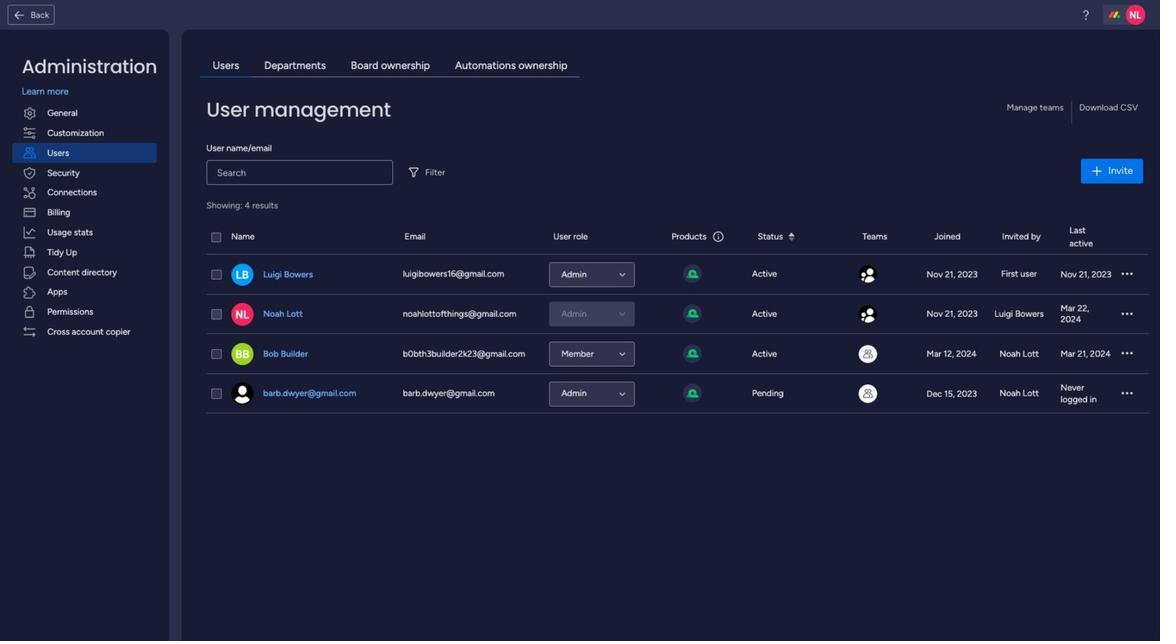 Task type: vqa. For each thing, say whether or not it's contained in the screenshot.
row group
yes



Task type: describe. For each thing, give the bounding box(es) containing it.
v2 ellipsis image for barb.dwyer@gmail.com "icon"'s add or edit team icon
[[1121, 388, 1133, 400]]

4 row from the top
[[206, 335, 1148, 375]]

3 row from the top
[[206, 295, 1148, 335]]

1 vertical spatial noah lott image
[[231, 304, 254, 326]]

0 vertical spatial noah lott image
[[1126, 5, 1146, 25]]

add or edit team image for bottom noah lott 'icon'
[[859, 306, 877, 324]]

back to workspace image
[[13, 9, 26, 21]]

add or edit team image for barb.dwyer@gmail.com "icon"
[[859, 385, 877, 404]]

v2 ellipsis image for add or edit team icon corresponding to bob builder icon
[[1121, 349, 1133, 361]]



Task type: locate. For each thing, give the bounding box(es) containing it.
add or edit team image for bob builder icon
[[859, 345, 877, 364]]

4 add or edit team image from the top
[[859, 385, 877, 404]]

0 horizontal spatial noah lott image
[[231, 304, 254, 326]]

noah lott image
[[1126, 5, 1146, 25], [231, 304, 254, 326]]

2 row from the top
[[206, 255, 1148, 295]]

2 add or edit team image from the top
[[859, 306, 877, 324]]

1 horizontal spatial noah lott image
[[1126, 5, 1146, 25]]

row group
[[206, 255, 1148, 414]]

0 vertical spatial v2 ellipsis image
[[1121, 269, 1133, 281]]

v2 ellipsis image
[[1121, 269, 1133, 281], [1121, 349, 1133, 361], [1121, 388, 1133, 400]]

2 vertical spatial v2 ellipsis image
[[1121, 388, 1133, 400]]

3 v2 ellipsis image from the top
[[1121, 388, 1133, 400]]

bob builder image
[[231, 343, 254, 366]]

1 row from the top
[[206, 220, 1148, 255]]

v2 ellipsis image for add or edit team icon for luigi bowers icon
[[1121, 269, 1133, 281]]

luigi bowers image
[[231, 264, 254, 286]]

noah lott image down luigi bowers icon
[[231, 304, 254, 326]]

barb.dwyer@gmail.com image
[[231, 383, 254, 406]]

noah lott image right help image
[[1126, 5, 1146, 25]]

5 row from the top
[[206, 375, 1148, 414]]

row
[[206, 220, 1148, 255], [206, 255, 1148, 295], [206, 295, 1148, 335], [206, 335, 1148, 375], [206, 375, 1148, 414]]

3 add or edit team image from the top
[[859, 345, 877, 364]]

1 add or edit team image from the top
[[859, 266, 877, 284]]

add or edit team image
[[859, 266, 877, 284], [859, 306, 877, 324], [859, 345, 877, 364], [859, 385, 877, 404]]

help image
[[1080, 9, 1092, 21]]

v2 ellipsis image
[[1121, 309, 1133, 321]]

1 vertical spatial v2 ellipsis image
[[1121, 349, 1133, 361]]

add or edit team image for luigi bowers icon
[[859, 266, 877, 284]]

1 v2 ellipsis image from the top
[[1121, 269, 1133, 281]]

2 v2 ellipsis image from the top
[[1121, 349, 1133, 361]]

Search text field
[[206, 160, 393, 185]]

grid
[[206, 220, 1148, 629]]



